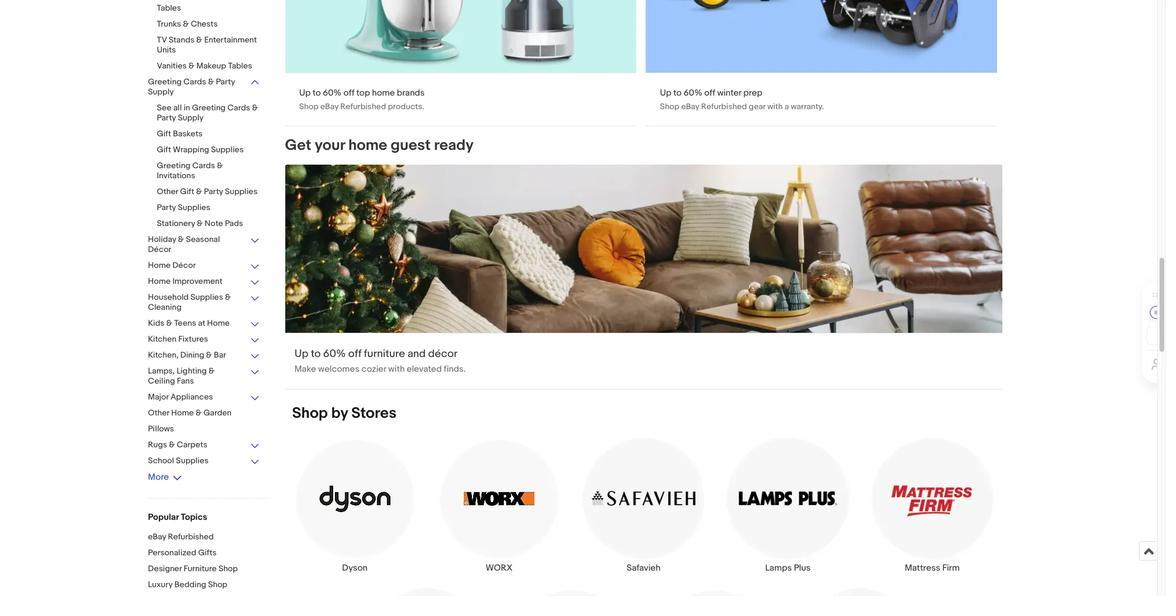 Task type: describe. For each thing, give the bounding box(es) containing it.
other gift & party supplies link
[[157, 187, 260, 198]]

ebay inside ebay refurbished personalized gifts designer furniture shop luxury bedding shop
[[148, 533, 166, 543]]

0 vertical spatial cards
[[184, 77, 206, 87]]

2 vertical spatial cards
[[192, 161, 215, 171]]

baskets
[[173, 129, 203, 139]]

& left makeup
[[189, 61, 195, 71]]

vanities & makeup tables link
[[157, 61, 260, 72]]

appliances
[[171, 392, 213, 402]]

supplies up "pads"
[[225, 187, 258, 197]]

lighting
[[177, 366, 207, 376]]

note
[[205, 219, 223, 229]]

mattress firm
[[905, 563, 960, 575]]

pillows link
[[148, 424, 260, 436]]

top
[[357, 87, 370, 98]]

refurbished inside up to 60% off top home brands shop ebay refurbished products.
[[340, 101, 386, 111]]

rugs
[[148, 440, 167, 450]]

stationery & note pads link
[[157, 219, 260, 230]]

up to 60% off top home brands shop ebay refurbished products.
[[299, 87, 425, 111]]

a
[[785, 101, 789, 111]]

pads
[[225, 219, 243, 229]]

home right the at
[[207, 319, 230, 329]]

1 vertical spatial other
[[148, 408, 169, 418]]

1 vertical spatial cards
[[228, 103, 250, 113]]

plus
[[794, 563, 811, 575]]

school
[[148, 456, 174, 466]]

mattress
[[905, 563, 941, 575]]

worx
[[486, 563, 513, 575]]

& right kids
[[166, 319, 172, 329]]

home down the appliances
[[171, 408, 194, 418]]

more button
[[148, 472, 182, 483]]

party left in
[[157, 113, 176, 123]]

home up "household"
[[148, 277, 171, 287]]

designer furniture shop link
[[148, 564, 269, 576]]

chests
[[191, 19, 218, 29]]

holiday & seasonal décor button
[[148, 235, 260, 256]]

fans
[[177, 376, 194, 387]]

carpets
[[177, 440, 207, 450]]

gifts
[[198, 548, 217, 559]]

home improvement button
[[148, 277, 260, 288]]

supplies down home improvement dropdown button
[[191, 293, 223, 303]]

1 horizontal spatial supply
[[178, 113, 204, 123]]

wrapping
[[173, 145, 209, 155]]

& down the vanities & makeup tables link
[[208, 77, 214, 87]]

lamps,
[[148, 366, 175, 376]]

major
[[148, 392, 169, 402]]

more
[[148, 472, 169, 483]]

safavieh
[[627, 563, 661, 575]]

décor
[[428, 348, 458, 361]]

elevated
[[407, 364, 442, 375]]

other home & garden link
[[148, 408, 260, 420]]

& right rugs
[[169, 440, 175, 450]]

vanities
[[157, 61, 187, 71]]

cozier
[[362, 364, 386, 375]]

prep
[[744, 87, 763, 98]]

kids
[[148, 319, 164, 329]]

by
[[331, 405, 348, 423]]

worx link
[[427, 438, 572, 575]]

2 vertical spatial gift
[[180, 187, 194, 197]]

gear
[[749, 101, 766, 111]]

major appliances button
[[148, 392, 260, 404]]

holiday
[[148, 235, 176, 245]]

to for up to 60% off winter prep
[[674, 87, 682, 98]]

products.
[[388, 101, 424, 111]]

0 vertical spatial greeting
[[148, 77, 182, 87]]

party supplies link
[[157, 203, 260, 214]]

ebay inside up to 60% off winter prep shop ebay refurbished gear with a warranty.
[[682, 101, 700, 111]]

personalized
[[148, 548, 196, 559]]

trunks
[[157, 19, 181, 29]]

luxury
[[148, 580, 173, 590]]

tables trunks & chests tv stands & entertainment units vanities & makeup tables greeting cards & party supply see all in greeting cards & party supply gift baskets gift wrapping supplies greeting cards & invitations other gift & party supplies party supplies stationery & note pads holiday & seasonal décor home décor home improvement household supplies & cleaning kids & teens at home kitchen fixtures kitchen, dining & bar lamps, lighting & ceiling fans major appliances other home & garden pillows rugs & carpets school supplies
[[148, 3, 258, 466]]

ebay inside up to 60% off top home brands shop ebay refurbished products.
[[321, 101, 339, 111]]

lamps plus link
[[716, 438, 861, 575]]

make
[[295, 364, 316, 375]]

lamps plus
[[766, 563, 811, 575]]

party down makeup
[[216, 77, 235, 87]]

shop inside up to 60% off winter prep shop ebay refurbished gear with a warranty.
[[660, 101, 680, 111]]

1 vertical spatial home
[[349, 136, 387, 155]]

popular
[[148, 512, 179, 524]]

welcomes
[[318, 364, 360, 375]]

2 vertical spatial greeting
[[157, 161, 191, 171]]

furniture
[[364, 348, 405, 361]]

lamps, lighting & ceiling fans button
[[148, 366, 260, 388]]

1 vertical spatial décor
[[173, 261, 196, 271]]

garden
[[204, 408, 232, 418]]

to for up to 60% off top home brands
[[313, 87, 321, 98]]

popular topics
[[148, 512, 207, 524]]

and
[[408, 348, 426, 361]]

up for up to 60% off top home brands
[[299, 87, 311, 98]]

makeup
[[197, 61, 226, 71]]

bedding
[[174, 580, 206, 590]]

trunks & chests link
[[157, 19, 260, 30]]

get
[[285, 136, 311, 155]]

all
[[173, 103, 182, 113]]

0 vertical spatial gift
[[157, 129, 171, 139]]

with for prep
[[768, 101, 783, 111]]

refurbished inside ebay refurbished personalized gifts designer furniture shop luxury bedding shop
[[168, 533, 214, 543]]

home inside up to 60% off top home brands shop ebay refurbished products.
[[372, 87, 395, 98]]

up to 60% off furniture and décor make welcomes cozier with elevated finds.
[[295, 348, 466, 375]]

household
[[148, 293, 189, 303]]

& down 'stationery' in the top of the page
[[178, 235, 184, 245]]

0 vertical spatial other
[[157, 187, 178, 197]]



Task type: vqa. For each thing, say whether or not it's contained in the screenshot.
Processing,
no



Task type: locate. For each thing, give the bounding box(es) containing it.
party up party supplies link
[[204, 187, 223, 197]]

greeting down greeting cards & party supply dropdown button
[[192, 103, 226, 113]]

0 horizontal spatial refurbished
[[168, 533, 214, 543]]

party up 'stationery' in the top of the page
[[157, 203, 176, 213]]

décor up improvement
[[173, 261, 196, 271]]

& down home improvement dropdown button
[[225, 293, 231, 303]]

seasonal
[[186, 235, 220, 245]]

gift baskets link
[[157, 129, 260, 140]]

supply up see
[[148, 87, 174, 97]]

refurbished
[[340, 101, 386, 111], [702, 101, 747, 111], [168, 533, 214, 543]]

ebay
[[321, 101, 339, 111], [682, 101, 700, 111], [148, 533, 166, 543]]

with
[[768, 101, 783, 111], [388, 364, 405, 375]]

& down gift wrapping supplies link at the left
[[217, 161, 223, 171]]

greeting down 'vanities'
[[148, 77, 182, 87]]

greeting cards & party supply button
[[148, 77, 260, 98]]

1 vertical spatial supply
[[178, 113, 204, 123]]

off inside up to 60% off furniture and décor make welcomes cozier with elevated finds.
[[348, 348, 362, 361]]

home right your
[[349, 136, 387, 155]]

bar
[[214, 350, 226, 361]]

décor down 'stationery' in the top of the page
[[148, 245, 172, 255]]

60% up welcomes
[[323, 348, 346, 361]]

gift wrapping supplies link
[[157, 145, 260, 156]]

off inside up to 60% off winter prep shop ebay refurbished gear with a warranty.
[[705, 87, 716, 98]]

kitchen
[[148, 335, 177, 345]]

off left the winter
[[705, 87, 716, 98]]

winter
[[718, 87, 742, 98]]

gift left wrapping on the left of the page
[[157, 145, 171, 155]]

firm
[[943, 563, 960, 575]]

cards
[[184, 77, 206, 87], [228, 103, 250, 113], [192, 161, 215, 171]]

see
[[157, 103, 172, 113]]

off up welcomes
[[348, 348, 362, 361]]

0 vertical spatial décor
[[148, 245, 172, 255]]

up for up to 60% off furniture and décor
[[295, 348, 309, 361]]

60%
[[323, 87, 342, 98], [684, 87, 703, 98], [323, 348, 346, 361]]

cleaning
[[148, 303, 182, 313]]

ebay refurbished personalized gifts designer furniture shop luxury bedding shop
[[148, 533, 238, 590]]

luxury bedding shop link
[[148, 580, 269, 592]]

60% inside up to 60% off top home brands shop ebay refurbished products.
[[323, 87, 342, 98]]

1 vertical spatial gift
[[157, 145, 171, 155]]

stands
[[169, 35, 195, 45]]

& up gift baskets link
[[252, 103, 258, 113]]

0 horizontal spatial with
[[388, 364, 405, 375]]

with down furniture
[[388, 364, 405, 375]]

& up the stands
[[183, 19, 189, 29]]

0 vertical spatial home
[[372, 87, 395, 98]]

ready
[[434, 136, 474, 155]]

60% for winter
[[684, 87, 703, 98]]

topics
[[181, 512, 207, 524]]

kitchen,
[[148, 350, 179, 361]]

tables link
[[157, 3, 260, 14]]

1 horizontal spatial décor
[[173, 261, 196, 271]]

0 vertical spatial with
[[768, 101, 783, 111]]

off left top
[[344, 87, 355, 98]]

other down major
[[148, 408, 169, 418]]

up
[[299, 87, 311, 98], [660, 87, 672, 98], [295, 348, 309, 361]]

0 horizontal spatial tables
[[157, 3, 181, 13]]

in
[[184, 103, 190, 113]]

warranty.
[[791, 101, 824, 111]]

shop by stores
[[292, 405, 397, 423]]

ceiling
[[148, 376, 175, 387]]

school supplies button
[[148, 456, 260, 468]]

1 vertical spatial tables
[[228, 61, 252, 71]]

2 horizontal spatial refurbished
[[702, 101, 747, 111]]

home décor button
[[148, 261, 260, 272]]

refurbished down the winter
[[702, 101, 747, 111]]

greeting down wrapping on the left of the page
[[157, 161, 191, 171]]

home
[[148, 261, 171, 271], [148, 277, 171, 287], [207, 319, 230, 329], [171, 408, 194, 418]]

off for furniture
[[348, 348, 362, 361]]

finds.
[[444, 364, 466, 375]]

1 horizontal spatial tables
[[228, 61, 252, 71]]

kids & teens at home button
[[148, 319, 260, 330]]

tv stands & entertainment units link
[[157, 35, 260, 56]]

off for top
[[344, 87, 355, 98]]

see all in greeting cards & party supply link
[[157, 103, 260, 124]]

home right top
[[372, 87, 395, 98]]

with left a
[[768, 101, 783, 111]]

improvement
[[173, 277, 223, 287]]

none text field containing up to 60% off winter prep
[[646, 0, 998, 126]]

supplies
[[211, 145, 244, 155], [225, 187, 258, 197], [178, 203, 211, 213], [191, 293, 223, 303], [176, 456, 209, 466]]

greeting
[[148, 77, 182, 87], [192, 103, 226, 113], [157, 161, 191, 171]]

stores
[[352, 405, 397, 423]]

get your home guest ready
[[285, 136, 474, 155]]

refurbished down topics on the left bottom of the page
[[168, 533, 214, 543]]

with inside up to 60% off furniture and décor make welcomes cozier with elevated finds.
[[388, 364, 405, 375]]

to for up to 60% off furniture and décor
[[311, 348, 321, 361]]

1 horizontal spatial ebay
[[321, 101, 339, 111]]

supplies down gift baskets link
[[211, 145, 244, 155]]

up to 60% off winter prep shop ebay refurbished gear with a warranty.
[[660, 87, 824, 111]]

party
[[216, 77, 235, 87], [157, 113, 176, 123], [204, 187, 223, 197], [157, 203, 176, 213]]

décor
[[148, 245, 172, 255], [173, 261, 196, 271]]

invitations
[[157, 171, 195, 181]]

to left the winter
[[674, 87, 682, 98]]

supply up the 'baskets'
[[178, 113, 204, 123]]

& down chests at the top
[[196, 35, 202, 45]]

gift
[[157, 129, 171, 139], [157, 145, 171, 155], [180, 187, 194, 197]]

other down invitations
[[157, 187, 178, 197]]

up inside up to 60% off furniture and décor make welcomes cozier with elevated finds.
[[295, 348, 309, 361]]

household supplies & cleaning button
[[148, 293, 260, 314]]

1 vertical spatial greeting
[[192, 103, 226, 113]]

pillows
[[148, 424, 174, 434]]

mattress firm link
[[861, 438, 1005, 575]]

tables up trunks
[[157, 3, 181, 13]]

0 vertical spatial supply
[[148, 87, 174, 97]]

up inside up to 60% off top home brands shop ebay refurbished products.
[[299, 87, 311, 98]]

off
[[344, 87, 355, 98], [705, 87, 716, 98], [348, 348, 362, 361]]

kitchen, dining & bar button
[[148, 350, 260, 362]]

refurbished inside up to 60% off winter prep shop ebay refurbished gear with a warranty.
[[702, 101, 747, 111]]

teens
[[174, 319, 196, 329]]

rugs & carpets button
[[148, 440, 260, 452]]

& down the kitchen, dining & bar dropdown button
[[209, 366, 215, 376]]

to inside up to 60% off top home brands shop ebay refurbished products.
[[313, 87, 321, 98]]

0 vertical spatial tables
[[157, 3, 181, 13]]

shop inside up to 60% off top home brands shop ebay refurbished products.
[[299, 101, 319, 111]]

& down major appliances dropdown button
[[196, 408, 202, 418]]

to up make
[[311, 348, 321, 361]]

60% left top
[[323, 87, 342, 98]]

refurbished down top
[[340, 101, 386, 111]]

60% inside up to 60% off winter prep shop ebay refurbished gear with a warranty.
[[684, 87, 703, 98]]

ebay refurbished link
[[148, 533, 269, 544]]

1 vertical spatial with
[[388, 364, 405, 375]]

dyson
[[342, 563, 368, 575]]

your
[[315, 136, 345, 155]]

to inside up to 60% off furniture and décor make welcomes cozier with elevated finds.
[[311, 348, 321, 361]]

60% for top
[[323, 87, 342, 98]]

gift down invitations
[[180, 187, 194, 197]]

0 horizontal spatial supply
[[148, 87, 174, 97]]

cards down gift wrapping supplies link at the left
[[192, 161, 215, 171]]

gift left the 'baskets'
[[157, 129, 171, 139]]

& left note
[[197, 219, 203, 229]]

tables
[[157, 3, 181, 13], [228, 61, 252, 71]]

fixtures
[[178, 335, 208, 345]]

cards down greeting cards & party supply dropdown button
[[228, 103, 250, 113]]

up inside up to 60% off winter prep shop ebay refurbished gear with a warranty.
[[660, 87, 672, 98]]

to inside up to 60% off winter prep shop ebay refurbished gear with a warranty.
[[674, 87, 682, 98]]

& left bar
[[206, 350, 212, 361]]

dining
[[180, 350, 204, 361]]

with inside up to 60% off winter prep shop ebay refurbished gear with a warranty.
[[768, 101, 783, 111]]

up for up to 60% off winter prep
[[660, 87, 672, 98]]

to left top
[[313, 87, 321, 98]]

designer
[[148, 564, 182, 574]]

stationery
[[157, 219, 195, 229]]

home down holiday
[[148, 261, 171, 271]]

None text field
[[285, 0, 637, 126], [285, 165, 1003, 389], [285, 0, 637, 126], [285, 165, 1003, 389]]

brands
[[397, 87, 425, 98]]

2 horizontal spatial ebay
[[682, 101, 700, 111]]

1 horizontal spatial with
[[768, 101, 783, 111]]

60% inside up to 60% off furniture and décor make welcomes cozier with elevated finds.
[[323, 348, 346, 361]]

0 horizontal spatial décor
[[148, 245, 172, 255]]

units
[[157, 45, 176, 55]]

supplies down other gift & party supplies link
[[178, 203, 211, 213]]

with for and
[[388, 364, 405, 375]]

off for winter
[[705, 87, 716, 98]]

0 horizontal spatial ebay
[[148, 533, 166, 543]]

60% left the winter
[[684, 87, 703, 98]]

off inside up to 60% off top home brands shop ebay refurbished products.
[[344, 87, 355, 98]]

dyson link
[[283, 438, 427, 575]]

1 horizontal spatial refurbished
[[340, 101, 386, 111]]

supplies down "carpets"
[[176, 456, 209, 466]]

& up party supplies link
[[196, 187, 202, 197]]

cards down the vanities & makeup tables link
[[184, 77, 206, 87]]

kitchen fixtures button
[[148, 335, 260, 346]]

lamps
[[766, 563, 792, 575]]

entertainment
[[204, 35, 257, 45]]

tables down entertainment
[[228, 61, 252, 71]]

None text field
[[646, 0, 998, 126]]

60% for furniture
[[323, 348, 346, 361]]



